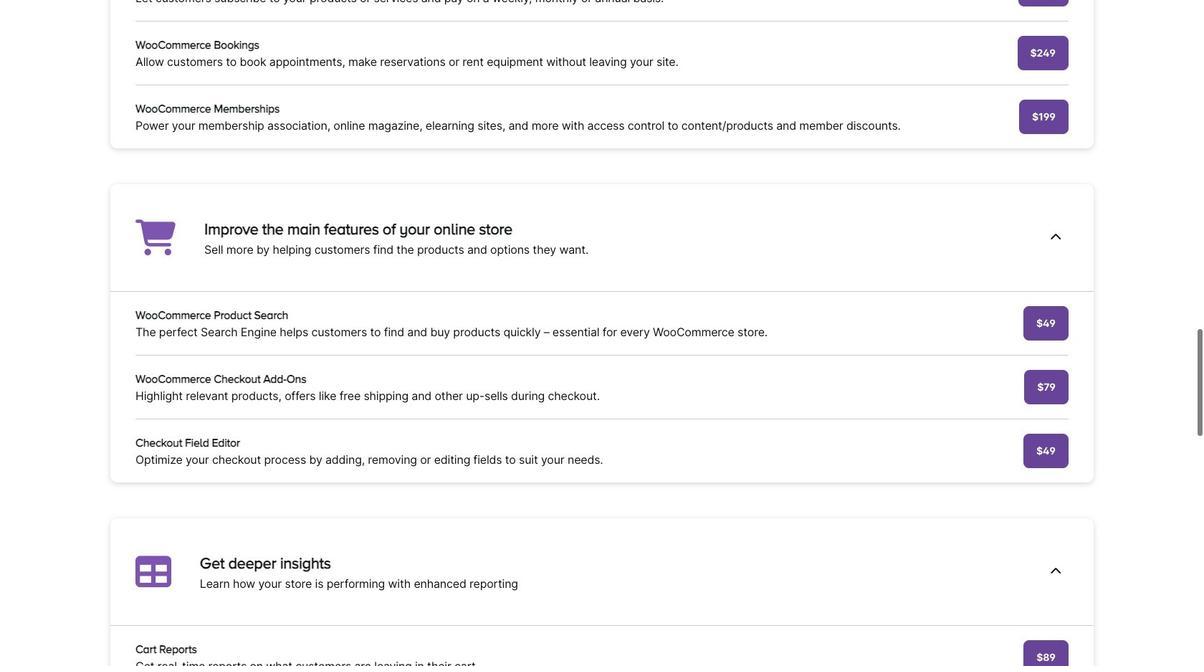 Task type: vqa. For each thing, say whether or not it's contained in the screenshot.
NetSuite Integration for WooCommerce
no



Task type: describe. For each thing, give the bounding box(es) containing it.
chevron up image
[[1051, 566, 1062, 577]]

chevron up image
[[1051, 232, 1062, 243]]



